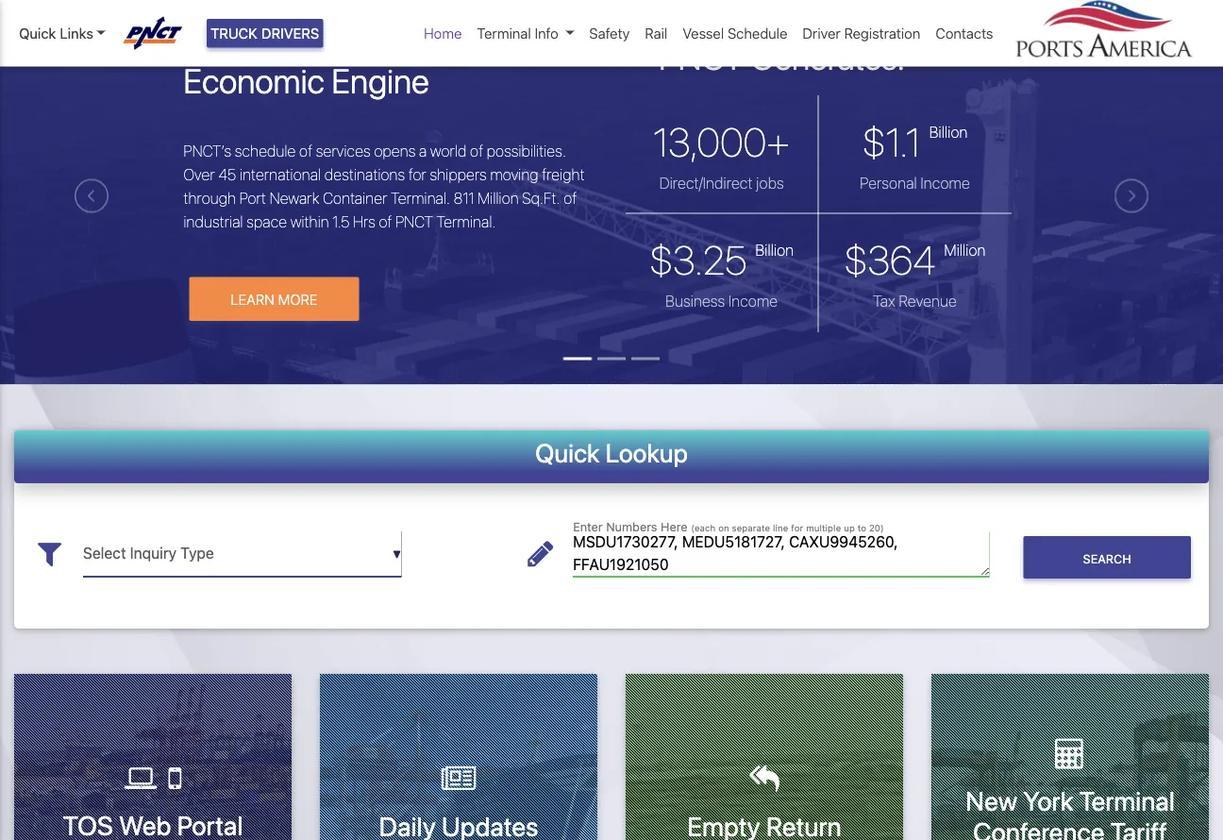 Task type: describe. For each thing, give the bounding box(es) containing it.
business income
[[666, 292, 778, 310]]

enter numbers here (each on separate line for multiple up to 20)
[[573, 520, 884, 534]]

services
[[316, 142, 371, 160]]

search
[[1083, 552, 1132, 566]]

pnct's schedule of services opens a world of possibilities. over 45 international destinations for shippers moving freight through port newark container terminal.                                 811 million sq.ft. of industrial space within 1.5 hrs of pnct terminal.
[[184, 142, 585, 231]]

million inside the pnct's schedule of services opens a world of possibilities. over 45 international destinations for shippers moving freight through port newark container terminal.                                 811 million sq.ft. of industrial space within 1.5 hrs of pnct terminal.
[[478, 190, 519, 208]]

multiple
[[806, 523, 841, 534]]

up
[[844, 523, 855, 534]]

learn more
[[231, 291, 318, 308]]

driver registration link
[[795, 15, 928, 51]]

811
[[454, 190, 474, 208]]

home
[[424, 25, 462, 41]]

of right world
[[470, 142, 483, 160]]

conference
[[973, 817, 1105, 840]]

income for $1.1
[[921, 174, 970, 192]]

of down freight
[[564, 190, 577, 208]]

▼
[[393, 548, 402, 561]]

13,000+ direct/indirect jobs
[[653, 119, 790, 192]]

registration
[[844, 25, 921, 41]]

numbers
[[606, 520, 658, 534]]

links
[[60, 25, 93, 41]]

quick for quick lookup
[[535, 438, 600, 468]]

vessel
[[683, 25, 724, 41]]

truck drivers link
[[207, 19, 323, 48]]

destinations
[[325, 166, 405, 184]]

line
[[773, 523, 789, 534]]

(each
[[691, 523, 716, 534]]

personal
[[860, 174, 917, 192]]

billion for $1.1
[[930, 123, 968, 141]]

vessel schedule
[[683, 25, 788, 41]]

income for $3.25
[[729, 292, 778, 310]]

revenue
[[899, 292, 957, 310]]

drivers
[[261, 25, 319, 41]]

driver
[[803, 25, 841, 41]]

tariff
[[1111, 817, 1168, 840]]

new
[[966, 785, 1018, 817]]

quick for quick links
[[19, 25, 56, 41]]

business
[[666, 292, 725, 310]]

world
[[430, 142, 467, 160]]

quick links link
[[19, 23, 105, 44]]

pnct inside the pnct's schedule of services opens a world of possibilities. over 45 international destinations for shippers moving freight through port newark container terminal.                                 811 million sq.ft. of industrial space within 1.5 hrs of pnct terminal.
[[396, 213, 433, 231]]

driver registration
[[803, 25, 921, 41]]

of up "international"
[[299, 142, 313, 160]]

learn more button
[[189, 277, 359, 321]]

new york terminal conference tariff
[[966, 785, 1175, 840]]

tax
[[873, 292, 896, 310]]

safety
[[589, 25, 630, 41]]

space
[[247, 213, 287, 231]]

moving
[[490, 166, 539, 184]]

economic engine
[[184, 61, 429, 101]]

0 vertical spatial terminal.
[[391, 190, 450, 208]]

quick links
[[19, 25, 93, 41]]

opens
[[374, 142, 416, 160]]

through
[[184, 190, 236, 208]]

terminal info link
[[470, 15, 582, 51]]

container
[[323, 190, 388, 208]]

safety link
[[582, 15, 638, 51]]

$1.1
[[862, 119, 921, 165]]

freight
[[542, 166, 585, 184]]

pnct's
[[184, 142, 231, 160]]

personal income
[[860, 174, 970, 192]]



Task type: vqa. For each thing, say whether or not it's contained in the screenshot.
Found:
no



Task type: locate. For each thing, give the bounding box(es) containing it.
here
[[661, 520, 688, 534]]

None text field
[[573, 531, 990, 577]]

0 vertical spatial billion
[[930, 123, 968, 141]]

on
[[718, 523, 729, 534]]

a
[[419, 142, 427, 160]]

45
[[218, 166, 236, 184]]

0 vertical spatial million
[[478, 190, 519, 208]]

rail
[[645, 25, 668, 41]]

economic
[[184, 61, 324, 101]]

billion inside '$1.1 billion'
[[930, 123, 968, 141]]

billion right $1.1
[[930, 123, 968, 141]]

newark
[[270, 190, 320, 208]]

rail link
[[638, 15, 675, 51]]

13,000+
[[653, 119, 790, 165]]

search button
[[1024, 537, 1191, 579]]

quick
[[19, 25, 56, 41], [535, 438, 600, 468]]

1 horizontal spatial pnct
[[659, 37, 744, 77]]

$364 million
[[844, 237, 986, 283]]

terminal. left 811
[[391, 190, 450, 208]]

terminal inside new york terminal conference tariff
[[1080, 785, 1175, 817]]

0 vertical spatial quick
[[19, 25, 56, 41]]

enter
[[573, 520, 603, 534]]

million inside $364 million
[[944, 241, 986, 259]]

separate
[[732, 523, 770, 534]]

1 vertical spatial income
[[729, 292, 778, 310]]

pnct generates:
[[659, 37, 905, 77]]

york
[[1024, 785, 1074, 817]]

quick up enter
[[535, 438, 600, 468]]

0 horizontal spatial terminal
[[477, 25, 531, 41]]

terminal. down 811
[[437, 213, 496, 231]]

1 vertical spatial terminal
[[1080, 785, 1175, 817]]

billion down jobs
[[756, 241, 794, 259]]

1 vertical spatial quick
[[535, 438, 600, 468]]

0 vertical spatial for
[[409, 166, 427, 184]]

0 horizontal spatial for
[[409, 166, 427, 184]]

1 vertical spatial million
[[944, 241, 986, 259]]

0 horizontal spatial income
[[729, 292, 778, 310]]

quick left links
[[19, 25, 56, 41]]

schedule
[[235, 142, 296, 160]]

1 horizontal spatial for
[[791, 523, 804, 534]]

vessel schedule link
[[675, 15, 795, 51]]

learn
[[231, 291, 275, 308]]

international
[[240, 166, 321, 184]]

port
[[239, 190, 266, 208]]

schedule
[[728, 25, 788, 41]]

0 horizontal spatial billion
[[756, 241, 794, 259]]

tax revenue
[[873, 292, 957, 310]]

truck drivers
[[211, 25, 319, 41]]

for inside enter numbers here (each on separate line for multiple up to 20)
[[791, 523, 804, 534]]

million down moving
[[478, 190, 519, 208]]

20)
[[869, 523, 884, 534]]

more
[[278, 291, 318, 308]]

income
[[921, 174, 970, 192], [729, 292, 778, 310]]

terminal left info
[[477, 25, 531, 41]]

of
[[299, 142, 313, 160], [470, 142, 483, 160], [564, 190, 577, 208], [379, 213, 392, 231]]

0 horizontal spatial million
[[478, 190, 519, 208]]

welcome to port newmark container terminal image
[[0, 8, 1223, 491]]

possibilities.
[[487, 142, 566, 160]]

1 vertical spatial billion
[[756, 241, 794, 259]]

hrs
[[353, 213, 376, 231]]

to
[[858, 523, 867, 534]]

$3.25 billion
[[650, 237, 794, 283]]

1 horizontal spatial billion
[[930, 123, 968, 141]]

terminal.
[[391, 190, 450, 208], [437, 213, 496, 231]]

1 horizontal spatial terminal
[[1080, 785, 1175, 817]]

billion inside $3.25 billion
[[756, 241, 794, 259]]

terminal info
[[477, 25, 559, 41]]

1 horizontal spatial income
[[921, 174, 970, 192]]

of right hrs in the top of the page
[[379, 213, 392, 231]]

quick inside quick links link
[[19, 25, 56, 41]]

income down '$1.1 billion'
[[921, 174, 970, 192]]

info
[[535, 25, 559, 41]]

$3.25
[[650, 237, 747, 283]]

home link
[[416, 15, 470, 51]]

shippers
[[430, 166, 487, 184]]

1 vertical spatial pnct
[[396, 213, 433, 231]]

jobs
[[756, 174, 784, 192]]

terminal up tariff in the right of the page
[[1080, 785, 1175, 817]]

None text field
[[83, 531, 402, 577]]

within
[[291, 213, 329, 231]]

terminal
[[477, 25, 531, 41], [1080, 785, 1175, 817]]

engine
[[332, 61, 429, 101]]

billion
[[930, 123, 968, 141], [756, 241, 794, 259]]

alert
[[0, 0, 1223, 8]]

1 vertical spatial terminal.
[[437, 213, 496, 231]]

0 horizontal spatial pnct
[[396, 213, 433, 231]]

for inside the pnct's schedule of services opens a world of possibilities. over 45 international destinations for shippers moving freight through port newark container terminal.                                 811 million sq.ft. of industrial space within 1.5 hrs of pnct terminal.
[[409, 166, 427, 184]]

contacts link
[[928, 15, 1001, 51]]

direct/indirect
[[659, 174, 753, 192]]

sq.ft.
[[522, 190, 560, 208]]

for right line
[[791, 523, 804, 534]]

income down $3.25 billion
[[729, 292, 778, 310]]

0 horizontal spatial quick
[[19, 25, 56, 41]]

generates:
[[751, 37, 905, 77]]

0 vertical spatial pnct
[[659, 37, 744, 77]]

$364
[[844, 237, 936, 283]]

$1.1 billion
[[862, 119, 968, 165]]

for down the a
[[409, 166, 427, 184]]

1 horizontal spatial million
[[944, 241, 986, 259]]

million up revenue
[[944, 241, 986, 259]]

pnct
[[659, 37, 744, 77], [396, 213, 433, 231]]

quick lookup
[[535, 438, 688, 468]]

0 vertical spatial income
[[921, 174, 970, 192]]

billion for $3.25
[[756, 241, 794, 259]]

over
[[184, 166, 215, 184]]

1 vertical spatial for
[[791, 523, 804, 534]]

truck
[[211, 25, 258, 41]]

industrial
[[184, 213, 243, 231]]

contacts
[[936, 25, 994, 41]]

lookup
[[606, 438, 688, 468]]

1.5
[[333, 213, 350, 231]]

0 vertical spatial terminal
[[477, 25, 531, 41]]

1 horizontal spatial quick
[[535, 438, 600, 468]]



